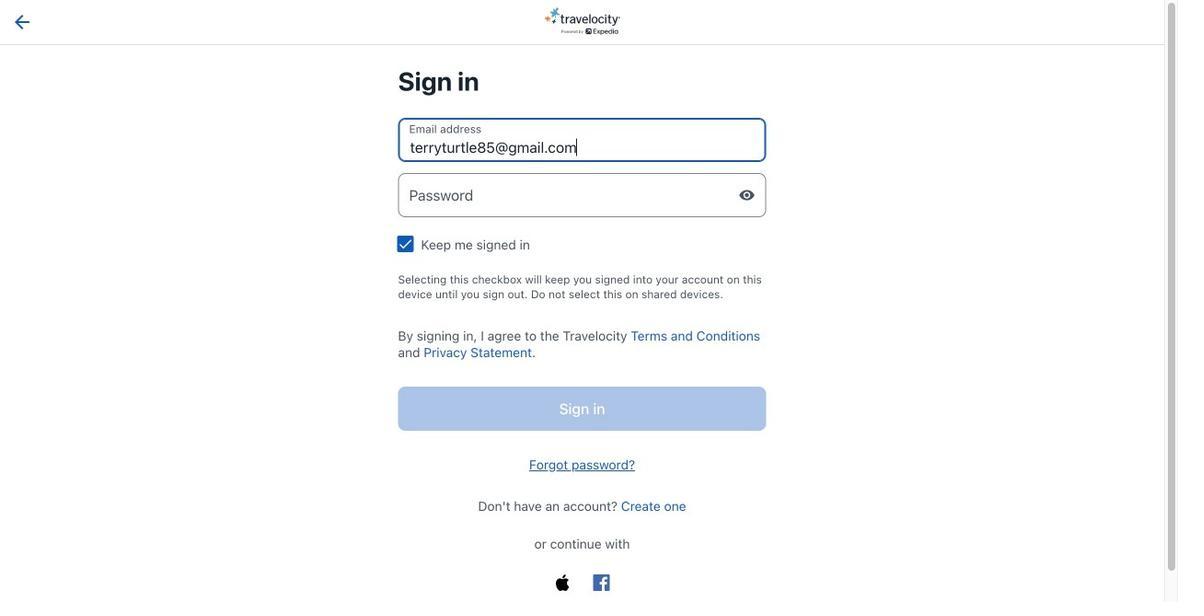 Task type: vqa. For each thing, say whether or not it's contained in the screenshot.
password field
yes



Task type: locate. For each thing, give the bounding box(es) containing it.
None email field
[[398, 118, 766, 162]]

small image
[[739, 187, 755, 203]]

go back image
[[11, 11, 33, 33], [15, 15, 29, 29]]

None password field
[[398, 173, 766, 217]]



Task type: describe. For each thing, give the bounding box(es) containing it.
travelocity image
[[544, 7, 620, 35]]

facebook image
[[593, 574, 610, 591]]

apple image
[[555, 574, 571, 591]]



